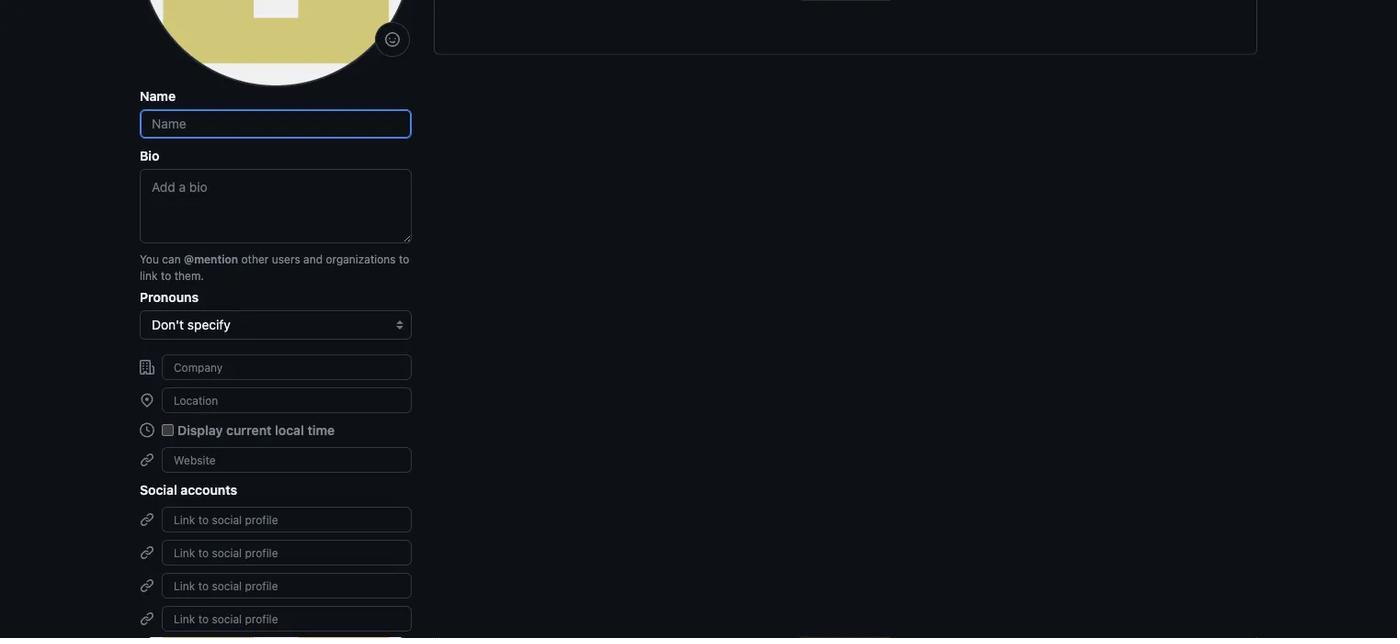 Task type: vqa. For each thing, say whether or not it's contained in the screenshot.
bottom TO
yes



Task type: locate. For each thing, give the bounding box(es) containing it.
0 vertical spatial link to social profile text field
[[162, 507, 412, 533]]

0 vertical spatial social account image
[[140, 513, 154, 528]]

1 link to social profile text field from the top
[[162, 507, 412, 533]]

Link to social profile text field
[[162, 507, 412, 533], [162, 574, 412, 599], [162, 607, 412, 632]]

Link to social profile text field
[[162, 540, 412, 566]]

social
[[140, 483, 177, 498]]

clock image
[[140, 423, 154, 438]]

0 vertical spatial social account image
[[140, 579, 154, 594]]

1 vertical spatial to
[[161, 269, 171, 282]]

pronouns
[[140, 290, 199, 305]]

Website field
[[162, 448, 412, 473]]

social account image
[[140, 579, 154, 594], [140, 612, 154, 627]]

1 vertical spatial social account image
[[140, 612, 154, 627]]

Display current local time checkbox
[[162, 425, 174, 437]]

to right the organizations
[[399, 253, 409, 266]]

1 horizontal spatial to
[[399, 253, 409, 266]]

to
[[399, 253, 409, 266], [161, 269, 171, 282]]

you
[[140, 253, 159, 266]]

to right link
[[161, 269, 171, 282]]

location image
[[140, 393, 154, 408]]

link to social profile text field for 1st social account icon from the top
[[162, 574, 412, 599]]

3 link to social profile text field from the top
[[162, 607, 412, 632]]

bio
[[140, 148, 159, 163]]

local
[[275, 423, 304, 438]]

users
[[272, 253, 300, 266]]

2 vertical spatial link to social profile text field
[[162, 607, 412, 632]]

2 link to social profile text field from the top
[[162, 574, 412, 599]]

social accounts
[[140, 483, 237, 498]]

2 social account image from the top
[[140, 546, 154, 561]]

1 vertical spatial link to social profile text field
[[162, 574, 412, 599]]

social account image
[[140, 513, 154, 528], [140, 546, 154, 561]]

1 vertical spatial social account image
[[140, 546, 154, 561]]

link image
[[140, 453, 154, 468]]



Task type: describe. For each thing, give the bounding box(es) containing it.
2 social account image from the top
[[140, 612, 154, 627]]

accounts
[[180, 483, 237, 498]]

other
[[241, 253, 269, 266]]

organization image
[[140, 360, 154, 375]]

Company field
[[162, 355, 412, 381]]

time
[[307, 423, 335, 438]]

and
[[303, 253, 323, 266]]

1 social account image from the top
[[140, 579, 154, 594]]

link to social profile text field for second social account image from the bottom of the page
[[162, 507, 412, 533]]

display
[[177, 423, 223, 438]]

smiley image
[[385, 32, 400, 47]]

you can @mention
[[140, 253, 238, 266]]

Name field
[[140, 109, 412, 139]]

1 social account image from the top
[[140, 513, 154, 528]]

link to social profile text field for second social account icon from the top
[[162, 607, 412, 632]]

@mention
[[184, 253, 238, 266]]

display current local time
[[177, 423, 335, 438]]

0 vertical spatial to
[[399, 253, 409, 266]]

can
[[162, 253, 181, 266]]

current
[[226, 423, 272, 438]]

organizations
[[326, 253, 396, 266]]

Location field
[[162, 388, 412, 414]]

name
[[140, 88, 176, 103]]

other users and organizations to link to them.
[[140, 253, 409, 282]]

link
[[140, 269, 158, 282]]

0 horizontal spatial to
[[161, 269, 171, 282]]

them.
[[174, 269, 204, 282]]

Bio text field
[[140, 169, 412, 244]]



